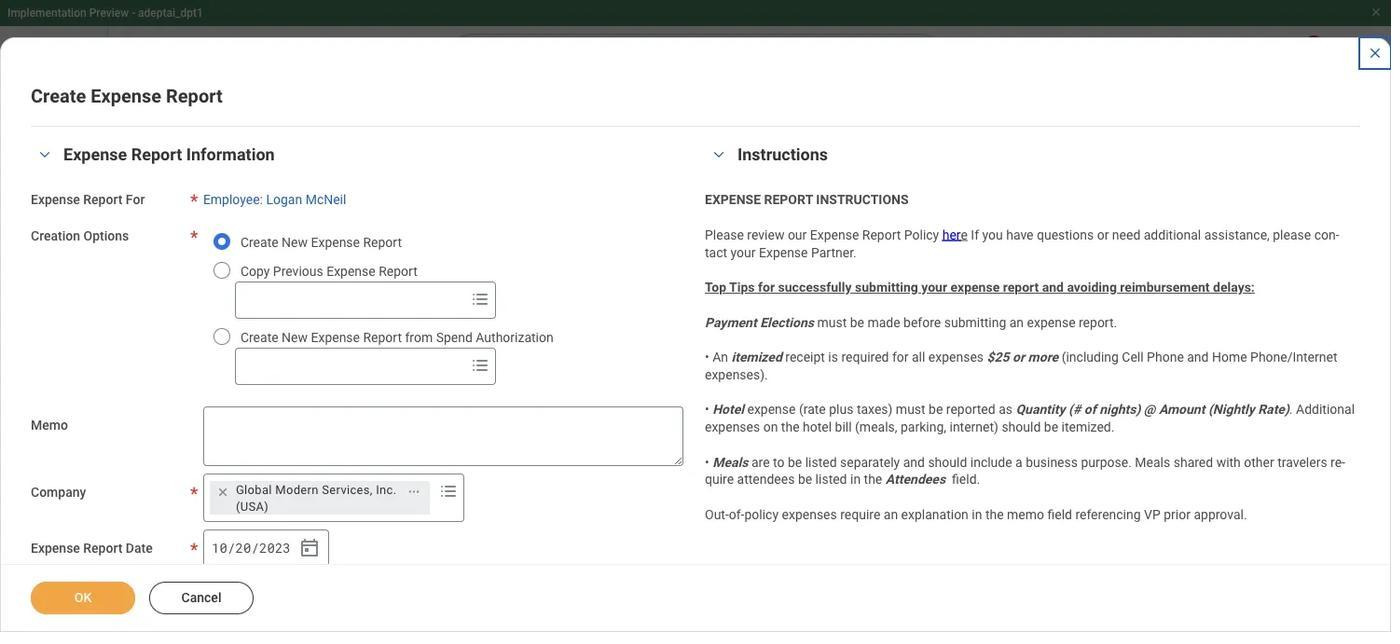 Task type: vqa. For each thing, say whether or not it's contained in the screenshot.
the left Tasks
no



Task type: describe. For each thing, give the bounding box(es) containing it.
report left 'for'
[[83, 192, 123, 207]]

global modern services, inc. (usa), press delete to clear value. option
[[210, 481, 430, 515]]

require
[[840, 507, 881, 522]]

expense report information
[[63, 145, 275, 165]]

222.00 for 07/10/2022
[[1197, 519, 1231, 532]]

travelers
[[1278, 454, 1328, 470]]

partner.
[[811, 245, 857, 260]]

with
[[1217, 454, 1241, 470]]

spend
[[436, 329, 473, 345]]

implementation preview -   adeptai_dpt1 banner
[[0, 0, 1391, 86]]

rate)
[[1258, 402, 1290, 417]]

marriott for marriott
[[646, 427, 686, 440]]

prompts image for new
[[469, 354, 491, 377]]

new for marriott new york
[[784, 427, 806, 440]]

2 vertical spatial the
[[986, 507, 1004, 522]]

be right attendees
[[798, 472, 812, 487]]

marriott for marriott new york
[[741, 427, 781, 440]]

preview
[[89, 7, 129, 20]]

employee: logan mcneil
[[203, 192, 346, 207]]

chevron down image for expense report information
[[34, 148, 56, 161]]

0 vertical spatial expense
[[951, 280, 1000, 295]]

company
[[31, 485, 86, 500]]

made
[[868, 315, 901, 330]]

01/10/2023 for hertz
[[314, 473, 373, 486]]

itemized.
[[1062, 420, 1115, 435]]

additional
[[1144, 227, 1201, 242]]

options
[[83, 228, 129, 244]]

22.00 for 01/10/2023
[[1030, 473, 1058, 486]]

222.00 for 01/10/2023
[[1197, 473, 1231, 486]]

expand/collapse chart image
[[1214, 289, 1235, 310]]

description
[[781, 346, 838, 359]]

0 horizontal spatial credit
[[116, 294, 148, 308]]

report
[[764, 192, 813, 207]]

please
[[1273, 227, 1311, 242]]

credit card transactions (3) inside tab list
[[238, 243, 391, 257]]

employee:
[[203, 192, 263, 207]]

hotel
[[713, 402, 744, 417]]

billing amount
[[1191, 331, 1231, 359]]

transaction date button
[[306, 314, 433, 365]]

car rental & fuel for 01/10/2023
[[442, 473, 526, 486]]

charge description button
[[734, 314, 937, 365]]

expense inside popup button
[[443, 346, 485, 359]]

business
[[1026, 454, 1078, 470]]

expense item
[[443, 346, 510, 359]]

1 vertical spatial listed
[[816, 472, 847, 487]]

report up copy previous expense report
[[363, 234, 402, 250]]

close business process definitions image
[[1368, 46, 1383, 61]]

expense report information button
[[63, 145, 275, 165]]

new left x small "image"
[[186, 473, 208, 486]]

view printable version (pdf) image
[[1332, 110, 1354, 132]]

ok button
[[31, 582, 135, 615]]

need
[[1112, 227, 1141, 242]]

expenses inside . additional expenses on the hotel bill (meals, parking, internet) should be itemized.
[[705, 420, 760, 435]]

car rental & fuel link for 07/10/2022
[[442, 515, 526, 532]]

item
[[488, 346, 510, 359]]

closed for hertz
[[186, 519, 220, 532]]

global modern services, inc. (usa)
[[236, 482, 397, 513]]

receipt
[[785, 350, 825, 365]]

car for 01/10/2023
[[442, 473, 459, 486]]

3 row from the top
[[116, 411, 1335, 457]]

marriott new york
[[741, 427, 831, 440]]

separately
[[840, 454, 900, 470]]

attendees
[[737, 472, 795, 487]]

prior
[[1164, 507, 1191, 522]]

closed element for hertz
[[186, 515, 220, 532]]

0 horizontal spatial card
[[151, 294, 177, 308]]

1 vertical spatial submitting
[[944, 315, 1006, 330]]

10
[[212, 539, 227, 557]]

for
[[126, 192, 145, 207]]

from
[[405, 329, 433, 345]]

955.00
[[1023, 427, 1058, 440]]

0 vertical spatial listed
[[805, 454, 837, 470]]

should inside . additional expenses on the hotel bill (meals, parking, internet) should be itemized.
[[1002, 420, 1041, 435]]

implementation
[[7, 7, 86, 20]]

fuel for 07/10/2022
[[506, 519, 526, 532]]

x small image
[[213, 483, 232, 501]]

related actions image
[[407, 485, 420, 499]]

nights)
[[1100, 402, 1141, 417]]

the inside are to be listed separately and should include a business purpose. meals shared with other travelers re quire attendees be listed in the
[[864, 472, 882, 487]]

airfare link for 07/10/2022
[[442, 561, 475, 577]]

report
[[1003, 280, 1039, 295]]

4 row from the top
[[116, 457, 1335, 503]]

field
[[1048, 507, 1072, 522]]

amount for billing
[[1191, 346, 1231, 359]]

cell
[[1122, 350, 1144, 365]]

united airlines for 07/10/2022
[[741, 564, 813, 577]]

1 592.00 from the left
[[1023, 564, 1058, 577]]

closed element inside row
[[186, 606, 220, 623]]

expenses
[[149, 243, 201, 257]]

payment
[[705, 315, 757, 330]]

billing for billing amount
[[1199, 331, 1231, 344]]

1 vertical spatial or
[[1013, 350, 1025, 365]]

required
[[842, 350, 889, 365]]

currency inside popup button
[[1248, 346, 1293, 359]]

expenses).
[[705, 367, 768, 382]]

create for create new expense report from spend authorization
[[240, 329, 278, 345]]

0 vertical spatial must
[[817, 315, 847, 330]]

(usa)
[[236, 499, 269, 513]]

(including cell phone and home phone/internet expenses).
[[705, 350, 1341, 382]]

ps
[[741, 280, 755, 295]]

creation
[[31, 228, 80, 244]]

1 vertical spatial for
[[892, 350, 909, 365]]

closed inside row
[[186, 610, 220, 623]]

Memo text field
[[203, 406, 684, 466]]

and inside are to be listed separately and should include a business purpose. meals shared with other travelers re quire attendees be listed in the
[[903, 454, 925, 470]]

on
[[763, 420, 778, 435]]

create for create new expense report
[[240, 234, 278, 250]]

transaction amount
[[955, 346, 1057, 359]]

authorization
[[476, 329, 554, 345]]

• for expense (rate plus taxes) must be reported as
[[705, 402, 709, 417]]

closed element for united airlines
[[186, 561, 220, 577]]

222.00 cell
[[1162, 457, 1240, 503]]

elections
[[760, 315, 814, 330]]

2 / from the left
[[251, 539, 259, 557]]

charge description
[[742, 346, 838, 359]]

amount inside 'instructions' group
[[1159, 402, 1205, 417]]

1 vertical spatial credit card transactions (3)
[[116, 294, 268, 308]]

expense report instructions
[[705, 192, 909, 207]]

have
[[1006, 227, 1034, 242]]

if you have questions or need additional assistance, please con tact your expense partner.
[[705, 227, 1340, 260]]

$25
[[987, 350, 1010, 365]]

report up ok
[[83, 541, 123, 556]]

amount for transaction
[[1017, 346, 1057, 359]]

implementation preview -   adeptai_dpt1
[[7, 7, 203, 20]]

airlines for 01/10/2023
[[776, 381, 813, 395]]

0 horizontal spatial expense
[[747, 402, 796, 417]]

to
[[773, 454, 785, 470]]

field.
[[952, 472, 980, 487]]

logan
[[266, 192, 302, 207]]

create new expense report from spend authorization
[[240, 329, 554, 345]]

are
[[752, 454, 770, 470]]

airfare for 01/10/2023
[[442, 381, 475, 395]]

10 / 20 / 2023
[[212, 539, 291, 557]]

0 horizontal spatial submitting
[[855, 280, 918, 295]]

new down transaction status at the bottom left of the page
[[186, 427, 208, 440]]

purpose.
[[1081, 454, 1132, 470]]

& for 07/10/2022
[[496, 519, 503, 532]]

the inside . additional expenses on the hotel bill (meals, parking, internet) should be itemized.
[[781, 420, 800, 435]]

rental for 01/10/2023
[[462, 473, 493, 486]]

usd link down of
[[1074, 423, 1095, 440]]

your inside if you have questions or need additional assistance, please con tact your expense partner.
[[731, 245, 756, 260]]

policy
[[904, 227, 939, 242]]

information
[[186, 145, 275, 165]]

quick
[[116, 243, 146, 257]]

1 vertical spatial must
[[896, 402, 926, 417]]

ti
[[729, 280, 741, 295]]

transaction status button
[[178, 314, 305, 365]]

instructions
[[738, 145, 828, 165]]

be right to
[[788, 454, 802, 470]]

taxes)
[[857, 402, 893, 417]]

con
[[1315, 227, 1340, 242]]

plus
[[829, 402, 854, 417]]

phone/internet
[[1251, 350, 1338, 365]]

1 / from the left
[[227, 539, 235, 557]]

ok
[[74, 590, 92, 606]]

parking,
[[901, 420, 947, 435]]

create expense report dialog
[[0, 37, 1391, 632]]

my expense transactions
[[97, 106, 311, 128]]

(including
[[1062, 350, 1119, 365]]

her
[[943, 227, 961, 242]]

my tasks element
[[1276, 35, 1328, 76]]

be left 'made'
[[850, 315, 864, 330]]

1 horizontal spatial and
[[1042, 280, 1064, 295]]

2 horizontal spatial expense
[[1027, 315, 1076, 330]]

new for create new expense report from spend authorization
[[282, 329, 308, 345]]

1 vertical spatial transactions
[[302, 243, 372, 257]]

notifications large image
[[1240, 47, 1259, 65]]

report up 'for'
[[131, 145, 182, 165]]

quick expenses
[[116, 243, 201, 257]]

@
[[1144, 402, 1156, 417]]

01/10/2023 for united airlines
[[314, 381, 373, 395]]

prompts image for previous
[[469, 288, 491, 310]]

& for 01/10/2023
[[496, 473, 503, 486]]

row containing billing amount
[[116, 313, 1335, 366]]

report inside 'instructions' group
[[862, 227, 901, 242]]

home
[[1212, 350, 1247, 365]]

internet)
[[950, 420, 999, 435]]

task pay image
[[19, 210, 41, 232]]

1 meals from the left
[[713, 454, 748, 470]]



Task type: locate. For each thing, give the bounding box(es) containing it.
copy previous expense report
[[240, 263, 418, 279]]

1 vertical spatial an
[[884, 507, 898, 522]]

a
[[1016, 454, 1023, 470]]

1 & from the top
[[496, 473, 503, 486]]

currency button
[[1066, 314, 1161, 365]]

car for 07/10/2022
[[442, 519, 459, 532]]

1 search field from the top
[[236, 283, 465, 317]]

expense left report
[[951, 280, 1000, 295]]

usd link
[[1074, 423, 1095, 440], [1247, 469, 1269, 486], [1074, 515, 1095, 532], [1247, 515, 1269, 532], [1074, 561, 1095, 577], [1247, 561, 1269, 577]]

airfare link
[[442, 378, 475, 395], [442, 561, 475, 577]]

2 airfare from the top
[[442, 564, 475, 577]]

0 vertical spatial 01/10/2023
[[314, 381, 373, 395]]

delays:
[[1213, 280, 1255, 295]]

0 horizontal spatial /
[[227, 539, 235, 557]]

1 vertical spatial airlines
[[776, 564, 813, 577]]

1 horizontal spatial must
[[896, 402, 926, 417]]

2 airfare link from the top
[[442, 561, 475, 577]]

1 horizontal spatial date
[[377, 346, 400, 359]]

1 vertical spatial export to excel image
[[1144, 289, 1165, 310]]

listed down the york
[[805, 454, 837, 470]]

2 billing from the left
[[1248, 331, 1279, 344]]

global
[[236, 482, 272, 496]]

2 car rental & fuel from the top
[[442, 519, 526, 532]]

07/10/2022 down services,
[[314, 519, 373, 532]]

listed
[[805, 454, 837, 470], [816, 472, 847, 487]]

export to excel image
[[1287, 110, 1309, 132], [1144, 289, 1165, 310]]

20
[[235, 539, 251, 557]]

0 horizontal spatial export to excel image
[[1144, 289, 1165, 310]]

22.00 for 07/10/2022
[[1030, 519, 1058, 532]]

airlines up (rate
[[776, 381, 813, 395]]

0 vertical spatial united airlines
[[741, 381, 813, 395]]

should inside are to be listed separately and should include a business purpose. meals shared with other travelers re quire attendees be listed in the
[[928, 454, 967, 470]]

0 vertical spatial fuel
[[506, 473, 526, 486]]

credit inside tab list
[[238, 243, 271, 257]]

• left an
[[705, 350, 709, 365]]

united for 01/10/2023
[[741, 381, 773, 395]]

2 rental from the top
[[462, 519, 493, 532]]

select to filter grid data image
[[1191, 290, 1211, 310]]

for
[[758, 280, 775, 295], [892, 350, 909, 365]]

date up ok button
[[126, 541, 153, 556]]

expenses down hotel
[[705, 420, 760, 435]]

prompts image right "related actions" 'icon'
[[437, 480, 460, 502]]

chevron down image inside expense report information group
[[34, 148, 56, 161]]

united airlines
[[741, 381, 813, 395], [741, 564, 813, 577]]

closed element
[[186, 515, 220, 532], [186, 561, 220, 577], [186, 606, 220, 623]]

1 vertical spatial closed element
[[186, 561, 220, 577]]

car rental & fuel
[[442, 473, 526, 486], [442, 519, 526, 532]]

meals inside are to be listed separately and should include a business purpose. meals shared with other travelers re quire attendees be listed in the
[[1135, 454, 1171, 470]]

questions
[[1037, 227, 1094, 242]]

airlines down the policy
[[776, 564, 813, 577]]

adeptai_dpt1
[[138, 7, 203, 20]]

usd link right with
[[1247, 469, 1269, 486]]

or right $25
[[1013, 350, 1025, 365]]

1 vertical spatial card
[[151, 294, 177, 308]]

1 billing from the left
[[1199, 331, 1231, 344]]

chevron down image inside 'instructions' group
[[708, 148, 730, 161]]

credit down quick
[[116, 294, 148, 308]]

united
[[741, 381, 773, 395], [741, 564, 773, 577]]

1 horizontal spatial (3)
[[375, 243, 391, 257]]

0 horizontal spatial marriott
[[646, 427, 686, 440]]

report up expense report information
[[166, 85, 223, 107]]

(meals,
[[855, 420, 898, 435]]

airlines
[[776, 381, 813, 395], [776, 564, 813, 577]]

fuel for 01/10/2023
[[506, 473, 526, 486]]

united airlines for 01/10/2023
[[741, 381, 813, 395]]

1 vertical spatial create
[[240, 234, 278, 250]]

0 vertical spatial •
[[705, 350, 709, 365]]

1 horizontal spatial export to excel image
[[1287, 110, 1309, 132]]

currency down report.
[[1075, 346, 1119, 359]]

0 vertical spatial create
[[31, 85, 86, 107]]

global modern services, inc. (usa) element
[[236, 481, 397, 515]]

chevron down image for instructions
[[708, 148, 730, 161]]

2 meals from the left
[[1135, 454, 1171, 470]]

1 car rental & fuel from the top
[[442, 473, 526, 486]]

be up parking,
[[929, 402, 943, 417]]

closed element up "10"
[[186, 515, 220, 532]]

Search field
[[236, 283, 465, 317], [236, 349, 465, 383]]

1 airfare from the top
[[442, 381, 475, 395]]

submitting up 'made'
[[855, 280, 918, 295]]

1 vertical spatial rental
[[462, 519, 493, 532]]

transaction for transaction amount
[[955, 346, 1015, 359]]

should up attendees field.
[[928, 454, 967, 470]]

calendar image
[[298, 537, 321, 559]]

chevron down image
[[34, 148, 56, 161], [708, 148, 730, 161]]

expense item button
[[434, 314, 637, 365]]

1 vertical spatial 07/10/2022
[[314, 564, 373, 577]]

1 22.00 from the top
[[1030, 473, 1058, 486]]

shared
[[1174, 454, 1213, 470]]

1 horizontal spatial the
[[864, 472, 882, 487]]

york
[[809, 427, 831, 440]]

out-of-policy expenses require an explanation in the memo field referencing vp prior approval.
[[705, 507, 1247, 522]]

closed
[[186, 519, 220, 532], [186, 564, 220, 577], [186, 610, 220, 623]]

1 horizontal spatial expenses
[[782, 507, 837, 522]]

0 horizontal spatial currency
[[1075, 346, 1119, 359]]

222.00 right prior
[[1197, 519, 1231, 532]]

usd link down the referencing
[[1074, 561, 1095, 577]]

for left all
[[892, 350, 909, 365]]

01/10/2023 down transaction date
[[314, 381, 373, 395]]

0 vertical spatial should
[[1002, 420, 1041, 435]]

2 592.00 from the left
[[1197, 564, 1231, 577]]

(nightly
[[1208, 402, 1255, 417]]

usd link down approval.
[[1247, 561, 1269, 577]]

new
[[282, 234, 308, 250], [282, 329, 308, 345], [186, 427, 208, 440], [784, 427, 806, 440], [186, 473, 208, 486]]

car down the memo text box
[[442, 519, 459, 532]]

before
[[904, 315, 941, 330]]

1 airfare link from the top
[[442, 378, 475, 395]]

2 222.00 from the top
[[1197, 519, 1231, 532]]

2 & from the top
[[496, 519, 503, 532]]

credit up copy
[[238, 243, 271, 257]]

2 hertz from the top
[[741, 519, 769, 532]]

0 vertical spatial car
[[442, 473, 459, 486]]

0 horizontal spatial meals
[[713, 454, 748, 470]]

1 fuel from the top
[[506, 473, 526, 486]]

re
[[1331, 454, 1346, 470]]

0 vertical spatial or
[[1097, 227, 1109, 242]]

memo
[[31, 418, 68, 433]]

date down create new expense report from spend authorization
[[377, 346, 400, 359]]

2 search field from the top
[[236, 349, 465, 383]]

in down field.
[[972, 507, 982, 522]]

rental for 07/10/2022
[[462, 519, 493, 532]]

must up is
[[817, 315, 847, 330]]

3 • from the top
[[705, 454, 709, 470]]

592.00
[[1023, 564, 1058, 577], [1197, 564, 1231, 577]]

592.00 down approval.
[[1197, 564, 1231, 577]]

memo
[[1007, 507, 1044, 522]]

0 horizontal spatial your
[[731, 245, 756, 260]]

1 vertical spatial expense
[[1027, 315, 1076, 330]]

1 united from the top
[[741, 381, 773, 395]]

1 vertical spatial (3)
[[253, 294, 268, 308]]

card down quick expenses
[[151, 294, 177, 308]]

0 horizontal spatial an
[[884, 507, 898, 522]]

successfully
[[778, 280, 852, 295]]

2 car from the top
[[442, 519, 459, 532]]

1 vertical spatial your
[[922, 280, 947, 295]]

vp
[[1144, 507, 1161, 522]]

car rental & fuel link for 01/10/2023
[[442, 469, 526, 486]]

0 vertical spatial expenses
[[929, 350, 984, 365]]

2 new element from the top
[[186, 469, 208, 486]]

0 horizontal spatial should
[[928, 454, 967, 470]]

an up transaction amount
[[1010, 315, 1024, 330]]

as
[[999, 402, 1013, 417]]

and
[[1042, 280, 1064, 295], [1187, 350, 1209, 365], [903, 454, 925, 470]]

closed for united airlines
[[186, 564, 220, 577]]

export to excel image for credit card transactions (3)
[[1144, 289, 1165, 310]]

07/10/2022 down calendar icon
[[314, 564, 373, 577]]

1 vertical spatial 222.00
[[1197, 519, 1231, 532]]

billing inside billing amount
[[1199, 331, 1231, 344]]

3 closed from the top
[[186, 610, 220, 623]]

billing for billing currency
[[1248, 331, 1279, 344]]

avoiding
[[1067, 280, 1117, 295]]

prompts image down spend
[[469, 354, 491, 377]]

search field for new
[[236, 349, 465, 383]]

0 vertical spatial search field
[[236, 283, 465, 317]]

transactions up information
[[202, 106, 311, 128]]

0 vertical spatial date
[[377, 346, 400, 359]]

and up the attendees
[[903, 454, 925, 470]]

1 airlines from the top
[[776, 381, 813, 395]]

airlines for 07/10/2022
[[776, 564, 813, 577]]

the left memo
[[986, 507, 1004, 522]]

2 airlines from the top
[[776, 564, 813, 577]]

and inside (including cell phone and home phone/internet expenses).
[[1187, 350, 1209, 365]]

expense report date group
[[203, 529, 329, 567]]

2 car rental & fuel link from the top
[[442, 515, 526, 532]]

0 vertical spatial credit card transactions (3)
[[238, 243, 391, 257]]

transaction for transaction status
[[186, 346, 246, 359]]

0 vertical spatial airfare
[[442, 381, 475, 395]]

expenses right all
[[929, 350, 984, 365]]

report up transaction date
[[363, 329, 402, 345]]

1 vertical spatial car rental & fuel link
[[442, 515, 526, 532]]

chevron down image up expense report for
[[34, 148, 56, 161]]

2 currency from the left
[[1248, 346, 1293, 359]]

1 vertical spatial closed
[[186, 564, 220, 577]]

07/10/2022 for united airlines
[[314, 564, 373, 577]]

search field down copy previous expense report
[[236, 283, 465, 317]]

0 vertical spatial submitting
[[855, 280, 918, 295]]

card inside tab list
[[274, 243, 299, 257]]

1 horizontal spatial meals
[[1135, 454, 1171, 470]]

usd link down other
[[1247, 515, 1269, 532]]

card
[[274, 243, 299, 257], [151, 294, 177, 308]]

1 01/10/2023 from the top
[[314, 381, 373, 395]]

prompts image
[[469, 288, 491, 310], [469, 354, 491, 377], [437, 480, 460, 502]]

0 vertical spatial airlines
[[776, 381, 813, 395]]

quantity
[[1016, 402, 1065, 417]]

expense report for
[[31, 192, 145, 207]]

click to view/edit grid preferences image
[[1237, 289, 1258, 310]]

export to excel image left export to worksheets image
[[1144, 289, 1165, 310]]

0 horizontal spatial the
[[781, 420, 800, 435]]

1 horizontal spatial expense
[[951, 280, 1000, 295]]

2 01/10/2023 from the top
[[314, 473, 373, 486]]

must up parking,
[[896, 402, 926, 417]]

6 row from the top
[[116, 548, 1335, 594]]

0 horizontal spatial or
[[1013, 350, 1025, 365]]

2 closed from the top
[[186, 564, 220, 577]]

is
[[828, 350, 838, 365]]

date inside expense report information group
[[126, 541, 153, 556]]

1 car from the top
[[442, 473, 459, 486]]

united airlines down the policy
[[741, 564, 813, 577]]

222.00
[[1197, 473, 1231, 486], [1197, 519, 1231, 532]]

closed element down cancel
[[186, 606, 220, 623]]

.
[[1290, 402, 1293, 417]]

1 horizontal spatial submitting
[[944, 315, 1006, 330]]

amount
[[1017, 346, 1057, 359], [1191, 346, 1231, 359], [1159, 402, 1205, 417]]

search field for previous
[[236, 283, 465, 317]]

2 vertical spatial closed element
[[186, 606, 220, 623]]

• for are to be listed separately and should include a business purpose. meals shared with other travelers re quire attendees be listed in the
[[705, 454, 709, 470]]

222.00 inside cell
[[1197, 473, 1231, 486]]

0 vertical spatial and
[[1042, 280, 1064, 295]]

1 vertical spatial 01/10/2023
[[314, 473, 373, 486]]

our
[[788, 227, 807, 242]]

search image
[[467, 45, 489, 67]]

car right "related actions" 'icon'
[[442, 473, 459, 486]]

new element left x small "image"
[[186, 469, 208, 486]]

2023
[[259, 539, 291, 557]]

copy
[[240, 263, 270, 279]]

2 vertical spatial create
[[240, 329, 278, 345]]

0 vertical spatial (3)
[[375, 243, 391, 257]]

expense
[[91, 85, 161, 107], [127, 106, 198, 128], [63, 145, 127, 165], [31, 192, 80, 207], [810, 227, 859, 242], [311, 234, 360, 250], [759, 245, 808, 260], [327, 263, 376, 279], [311, 329, 360, 345], [443, 346, 485, 359], [31, 541, 80, 556]]

1 vertical spatial car rental & fuel
[[442, 519, 526, 532]]

1 row from the top
[[116, 313, 1335, 366]]

1 currency from the left
[[1075, 346, 1119, 359]]

1 closed element from the top
[[186, 515, 220, 532]]

0 horizontal spatial for
[[758, 280, 775, 295]]

cell
[[638, 366, 734, 411], [938, 366, 1066, 411], [1066, 366, 1162, 411], [1162, 366, 1240, 411], [1240, 366, 1335, 411], [306, 411, 434, 457], [434, 411, 638, 457], [1162, 411, 1240, 457], [1240, 411, 1335, 457], [638, 548, 734, 594], [306, 594, 434, 632], [434, 594, 638, 632], [638, 594, 734, 632], [734, 594, 938, 632], [938, 594, 1066, 632], [1066, 594, 1162, 632], [1162, 594, 1240, 632], [1240, 594, 1335, 632]]

car rental & fuel for 07/10/2022
[[442, 519, 526, 532]]

top
[[705, 280, 726, 295]]

report up create new expense report from spend authorization
[[379, 263, 418, 279]]

closed element down "10"
[[186, 561, 220, 577]]

expense up on
[[747, 402, 796, 417]]

export to excel image for my expense transactions
[[1287, 110, 1309, 132]]

united up closed row
[[741, 564, 773, 577]]

expenses right the policy
[[782, 507, 837, 522]]

1 horizontal spatial credit
[[238, 243, 271, 257]]

1 horizontal spatial chevron down image
[[708, 148, 730, 161]]

1 horizontal spatial an
[[1010, 315, 1024, 330]]

or inside if you have questions or need additional assistance, please con tact your expense partner.
[[1097, 227, 1109, 242]]

1 car rental & fuel link from the top
[[442, 469, 526, 486]]

airfare for 07/10/2022
[[442, 564, 475, 577]]

2 • from the top
[[705, 402, 709, 417]]

• meals
[[705, 454, 752, 470]]

0 horizontal spatial must
[[817, 315, 847, 330]]

transaction inside popup button
[[955, 346, 1015, 359]]

1 rental from the top
[[462, 473, 493, 486]]

3 transaction from the left
[[955, 346, 1015, 359]]

export to worksheets image
[[1168, 289, 1190, 311]]

hertz for 01/10/2023
[[741, 473, 769, 486]]

report down instructions
[[862, 227, 901, 242]]

billing up phone/internet
[[1248, 331, 1279, 344]]

navigation pane region
[[0, 86, 60, 632]]

my
[[97, 106, 123, 128]]

create for create expense report
[[31, 85, 86, 107]]

1 vertical spatial in
[[972, 507, 982, 522]]

in down separately
[[850, 472, 861, 487]]

fuel
[[506, 473, 526, 486], [506, 519, 526, 532]]

reimbursement
[[1120, 280, 1210, 295]]

2 vertical spatial expenses
[[782, 507, 837, 522]]

new left the york
[[784, 427, 806, 440]]

for right ps on the right top of the page
[[758, 280, 775, 295]]

credit card transactions (3) up copy previous expense report
[[238, 243, 391, 257]]

create left my in the top left of the page
[[31, 85, 86, 107]]

hertz down are
[[741, 473, 769, 486]]

1 vertical spatial credit
[[116, 294, 148, 308]]

transaction amount button
[[938, 314, 1065, 365]]

1 vertical spatial expenses
[[705, 420, 760, 435]]

airfare link for 01/10/2023
[[442, 378, 475, 395]]

of-
[[729, 507, 745, 522]]

2 vertical spatial closed
[[186, 610, 220, 623]]

previous
[[273, 263, 323, 279]]

1 hertz from the top
[[741, 473, 769, 486]]

credit card transactions (3) down expenses
[[116, 294, 268, 308]]

an
[[1010, 315, 1024, 330], [884, 507, 898, 522]]

• left hotel
[[705, 402, 709, 417]]

0 horizontal spatial transaction
[[186, 346, 246, 359]]

an right require
[[884, 507, 898, 522]]

your down the please
[[731, 245, 756, 260]]

0 vertical spatial in
[[850, 472, 861, 487]]

amount inside popup button
[[1191, 346, 1231, 359]]

1 horizontal spatial in
[[972, 507, 982, 522]]

transaction for transaction date
[[315, 346, 374, 359]]

0 horizontal spatial chevron down image
[[34, 148, 56, 161]]

be inside . additional expenses on the hotel bill (meals, parking, internet) should be itemized.
[[1044, 420, 1058, 435]]

1 horizontal spatial /
[[251, 539, 259, 557]]

prompts image up spend
[[469, 288, 491, 310]]

1 vertical spatial new element
[[186, 469, 208, 486]]

card up previous on the left top of the page
[[274, 243, 299, 257]]

currency right home
[[1248, 346, 1293, 359]]

1 transaction from the left
[[186, 346, 246, 359]]

include
[[971, 454, 1012, 470]]

or left need
[[1097, 227, 1109, 242]]

0 vertical spatial the
[[781, 420, 800, 435]]

car rental & fuel link
[[442, 469, 526, 486], [442, 515, 526, 532]]

row containing 01/10/2023
[[116, 366, 1335, 411]]

instructions group
[[705, 144, 1361, 524]]

tab list
[[97, 229, 1354, 274]]

employee: logan mcneil link
[[203, 188, 346, 207]]

report.
[[1079, 315, 1117, 330]]

column header
[[116, 313, 178, 366]]

2 transaction from the left
[[315, 346, 374, 359]]

transactions for credit card transactions (3) export to excel image
[[179, 294, 250, 308]]

1 07/10/2022 from the top
[[314, 519, 373, 532]]

profile logan mcneil element
[[1328, 35, 1380, 76]]

2 fuel from the top
[[506, 519, 526, 532]]

closed down cancel
[[186, 610, 220, 623]]

be
[[850, 315, 864, 330], [929, 402, 943, 417], [1044, 420, 1058, 435], [788, 454, 802, 470], [798, 472, 812, 487]]

1 united airlines from the top
[[741, 381, 813, 395]]

closed up cancel
[[186, 564, 220, 577]]

0 vertical spatial 22.00
[[1030, 473, 1058, 486]]

billing currency button
[[1240, 314, 1334, 365]]

tab list containing quick expenses
[[97, 229, 1354, 274]]

itemized
[[732, 350, 782, 365]]

currency inside popup button
[[1075, 346, 1119, 359]]

export to excel image left view printable version (pdf) icon
[[1287, 110, 1309, 132]]

2 vertical spatial expense
[[747, 402, 796, 417]]

1 vertical spatial united
[[741, 564, 773, 577]]

mcneil
[[306, 192, 346, 207]]

0 vertical spatial an
[[1010, 315, 1024, 330]]

toolbar
[[1136, 289, 1335, 313]]

/ right "10"
[[227, 539, 235, 557]]

22.00
[[1030, 473, 1058, 486], [1030, 519, 1058, 532]]

assistance,
[[1205, 227, 1270, 242]]

0 vertical spatial transactions
[[202, 106, 311, 128]]

2 united from the top
[[741, 564, 773, 577]]

please review our expense report policy her e
[[705, 227, 968, 242]]

0 vertical spatial airfare link
[[442, 378, 475, 395]]

•
[[705, 350, 709, 365], [705, 402, 709, 417], [705, 454, 709, 470]]

all
[[912, 350, 925, 365]]

2 horizontal spatial expenses
[[929, 350, 984, 365]]

usd
[[1074, 427, 1095, 440], [1247, 473, 1269, 486], [1074, 519, 1095, 532], [1247, 519, 1269, 532], [1074, 564, 1095, 577], [1247, 564, 1269, 577]]

2 horizontal spatial and
[[1187, 350, 1209, 365]]

1 horizontal spatial transaction
[[315, 346, 374, 359]]

amount inside popup button
[[1017, 346, 1057, 359]]

(3) up copy previous expense report
[[375, 243, 391, 257]]

• up out-
[[705, 454, 709, 470]]

1 chevron down image from the left
[[34, 148, 56, 161]]

closed row
[[116, 594, 1335, 632]]

0 vertical spatial closed element
[[186, 515, 220, 532]]

new up previous on the left top of the page
[[282, 234, 308, 250]]

hertz for 07/10/2022
[[741, 519, 769, 532]]

attendees field.
[[886, 472, 984, 487]]

2 22.00 from the top
[[1030, 519, 1058, 532]]

should down as
[[1002, 420, 1041, 435]]

expenses
[[929, 350, 984, 365], [705, 420, 760, 435], [782, 507, 837, 522]]

tact
[[705, 227, 1340, 260]]

0 vertical spatial rental
[[462, 473, 493, 486]]

2 marriott from the left
[[741, 427, 781, 440]]

1 222.00 from the top
[[1197, 473, 1231, 486]]

2 horizontal spatial the
[[986, 507, 1004, 522]]

22.00 down quire
[[1030, 519, 1058, 532]]

/ right 20
[[251, 539, 259, 557]]

date inside popup button
[[377, 346, 400, 359]]

01/10/2023
[[314, 381, 373, 395], [314, 473, 373, 486]]

2 vertical spatial prompts image
[[437, 480, 460, 502]]

close environment banner image
[[1371, 7, 1382, 18]]

usd link right field
[[1074, 515, 1095, 532]]

0 horizontal spatial and
[[903, 454, 925, 470]]

1 marriott from the left
[[646, 427, 686, 440]]

• for receipt is required for all expenses
[[705, 350, 709, 365]]

explanation
[[901, 507, 969, 522]]

2 united airlines from the top
[[741, 564, 813, 577]]

new down previous on the left top of the page
[[282, 329, 308, 345]]

new for create new expense report
[[282, 234, 308, 250]]

0 vertical spatial export to excel image
[[1287, 110, 1309, 132]]

1 vertical spatial car
[[442, 519, 459, 532]]

inc.
[[376, 482, 397, 496]]

meals left shared at the bottom of the page
[[1135, 454, 1171, 470]]

5 row from the top
[[116, 503, 1335, 548]]

united for 07/10/2022
[[741, 564, 773, 577]]

1 new element from the top
[[186, 423, 208, 440]]

in inside are to be listed separately and should include a business purpose. meals shared with other travelers re quire attendees be listed in the
[[850, 472, 861, 487]]

expense report information group
[[31, 144, 686, 632]]

1 closed from the top
[[186, 519, 220, 532]]

1 horizontal spatial 592.00
[[1197, 564, 1231, 577]]

create up copy
[[240, 234, 278, 250]]

3 closed element from the top
[[186, 606, 220, 623]]

0 vertical spatial card
[[274, 243, 299, 257]]

new element
[[186, 423, 208, 440], [186, 469, 208, 486]]

transactions for export to excel image associated with my expense transactions
[[202, 106, 311, 128]]

the right on
[[781, 420, 800, 435]]

united airlines down 'itemized'
[[741, 381, 813, 395]]

0 horizontal spatial expenses
[[705, 420, 760, 435]]

2 closed element from the top
[[186, 561, 220, 577]]

meals left are
[[713, 454, 748, 470]]

1 • from the top
[[705, 350, 709, 365]]

and left home
[[1187, 350, 1209, 365]]

• an itemized receipt is required for all expenses $25 or more
[[705, 350, 1059, 365]]

2 07/10/2022 from the top
[[314, 564, 373, 577]]

in
[[850, 472, 861, 487], [972, 507, 982, 522]]

new element down transaction status at the bottom left of the page
[[186, 423, 208, 440]]

22.00 down the business in the right bottom of the page
[[1030, 473, 1058, 486]]

expense inside if you have questions or need additional assistance, please con tact your expense partner.
[[759, 245, 808, 260]]

date
[[377, 346, 400, 359], [126, 541, 153, 556]]

row
[[116, 313, 1335, 366], [116, 366, 1335, 411], [116, 411, 1335, 457], [116, 457, 1335, 503], [116, 503, 1335, 548], [116, 548, 1335, 594]]

2 chevron down image from the left
[[708, 148, 730, 161]]

07/10/2022 for hertz
[[314, 519, 373, 532]]

expense up the more
[[1027, 315, 1076, 330]]

592.00 down memo
[[1023, 564, 1058, 577]]

airfare
[[442, 381, 475, 395], [442, 564, 475, 577]]

transactions up transaction status popup button
[[179, 294, 250, 308]]

billing inside billing currency
[[1248, 331, 1279, 344]]

2 row from the top
[[116, 366, 1335, 411]]

report
[[166, 85, 223, 107], [131, 145, 182, 165], [83, 192, 123, 207], [862, 227, 901, 242], [363, 234, 402, 250], [379, 263, 418, 279], [363, 329, 402, 345], [83, 541, 123, 556]]



